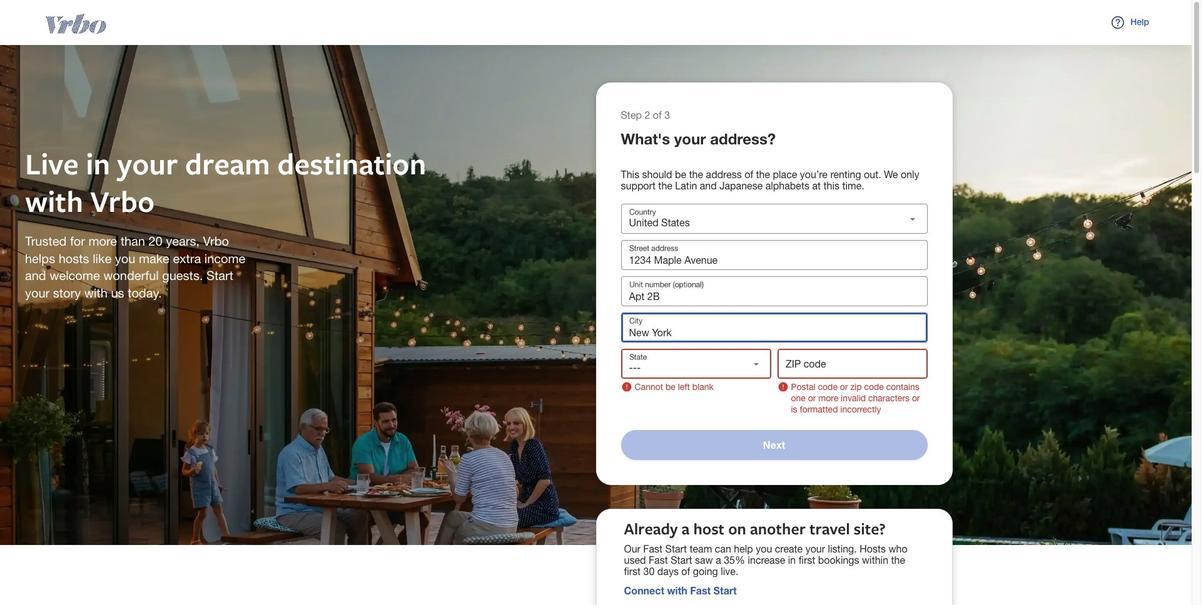 Task type: vqa. For each thing, say whether or not it's contained in the screenshot.
Property grounds image at the bottom of the page
no



Task type: describe. For each thing, give the bounding box(es) containing it.
1 vertical spatial   text field
[[778, 349, 928, 379]]

vrbo logo image
[[20, 14, 131, 34]]

0 vertical spatial   text field
[[621, 240, 928, 270]]

1   text field from the top
[[621, 277, 928, 307]]

2   text field from the top
[[621, 313, 928, 343]]



Task type: locate. For each thing, give the bounding box(es) containing it.
0 horizontal spatial name error image
[[621, 382, 632, 393]]

1 name error image from the left
[[621, 382, 632, 393]]

0 vertical spatial   text field
[[621, 277, 928, 307]]

1 horizontal spatial name error image
[[778, 382, 789, 393]]

name error image
[[621, 382, 632, 393], [778, 382, 789, 393]]

  text field
[[621, 240, 928, 270], [778, 349, 928, 379]]

1 vertical spatial   text field
[[621, 313, 928, 343]]

  text field
[[621, 277, 928, 307], [621, 313, 928, 343]]

2 name error image from the left
[[778, 382, 789, 393]]



